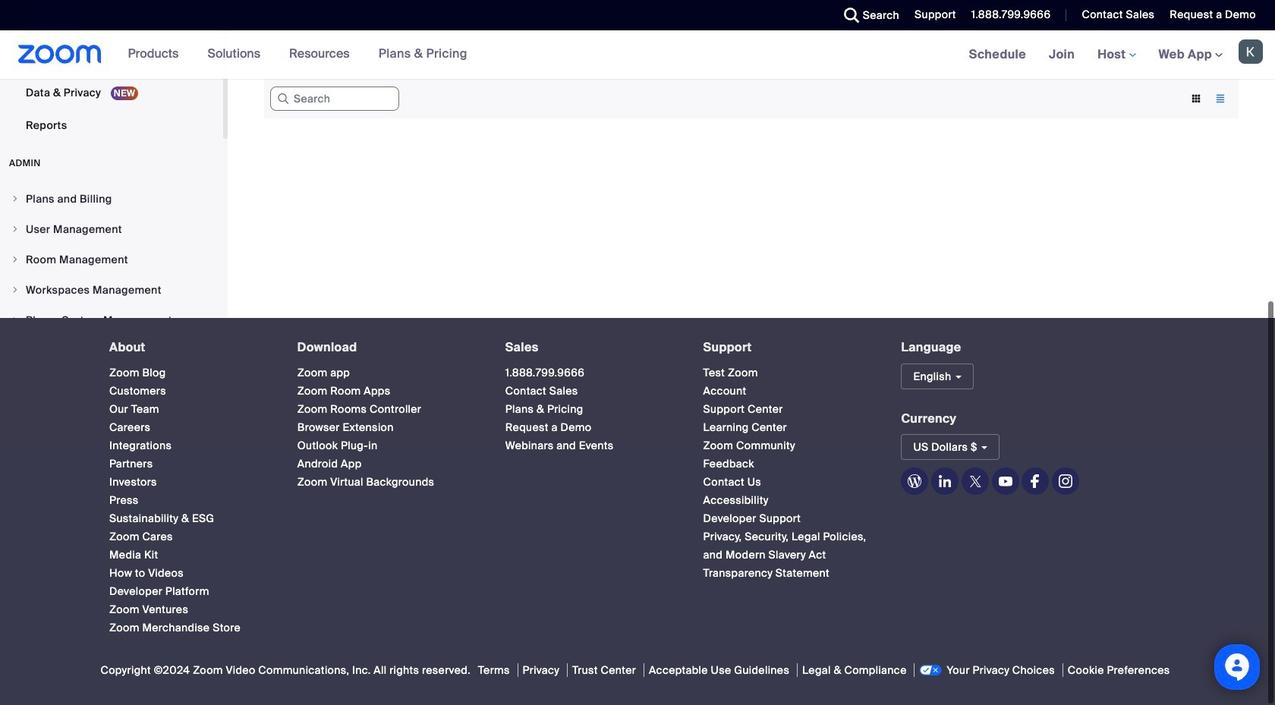 Task type: locate. For each thing, give the bounding box(es) containing it.
right image for first menu item
[[11, 194, 20, 203]]

right image
[[11, 194, 20, 203], [11, 225, 20, 234], [11, 285, 20, 295], [11, 316, 20, 325]]

4 right image from the top
[[11, 316, 20, 325]]

personal menu menu
[[0, 0, 223, 142]]

3 menu item from the top
[[0, 245, 223, 274]]

banner
[[0, 30, 1275, 80]]

right image
[[11, 255, 20, 264]]

heading
[[109, 341, 270, 354], [297, 341, 478, 354], [505, 341, 676, 354], [703, 341, 874, 354]]

menu item
[[0, 184, 223, 213], [0, 215, 223, 244], [0, 245, 223, 274], [0, 276, 223, 304], [0, 306, 223, 335]]

zoom logo image
[[18, 45, 101, 64]]

5 menu item from the top
[[0, 306, 223, 335]]

1 right image from the top
[[11, 194, 20, 203]]

2 right image from the top
[[11, 225, 20, 234]]

Search text field
[[270, 87, 399, 111]]

admin menu menu
[[0, 184, 223, 397]]

3 right image from the top
[[11, 285, 20, 295]]

grid mode, not selected image
[[1184, 92, 1209, 106]]

3 heading from the left
[[505, 341, 676, 354]]

list mode, selected image
[[1209, 92, 1233, 106]]



Task type: describe. For each thing, give the bounding box(es) containing it.
meetings navigation
[[958, 30, 1275, 80]]

product information navigation
[[117, 30, 479, 79]]

2 heading from the left
[[297, 341, 478, 354]]

profile picture image
[[1239, 39, 1263, 64]]

right image for 2nd menu item from the bottom of the admin menu menu at the left
[[11, 285, 20, 295]]

1 heading from the left
[[109, 341, 270, 354]]

1 menu item from the top
[[0, 184, 223, 213]]

2 menu item from the top
[[0, 215, 223, 244]]

right image for fifth menu item from the top
[[11, 316, 20, 325]]

4 heading from the left
[[703, 341, 874, 354]]

4 menu item from the top
[[0, 276, 223, 304]]

right image for 4th menu item from the bottom
[[11, 225, 20, 234]]



Task type: vqa. For each thing, say whether or not it's contained in the screenshot.
YouTube, in the left top of the page
no



